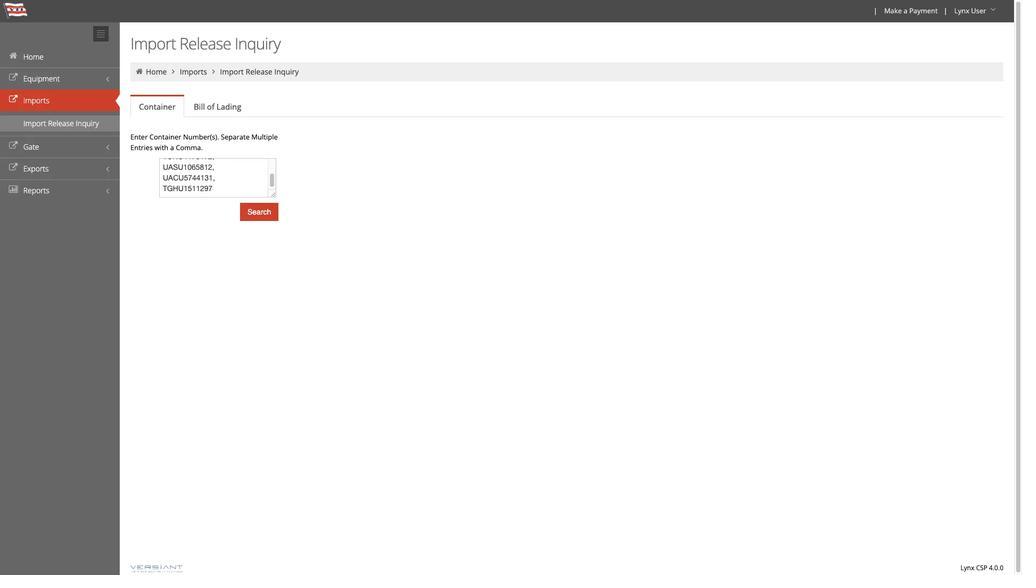 Task type: locate. For each thing, give the bounding box(es) containing it.
a
[[904, 6, 908, 15], [170, 143, 174, 152]]

imports down equipment
[[23, 95, 49, 105]]

import release inquiry link right angle right icon
[[220, 67, 299, 77]]

imports right angle right image
[[180, 67, 207, 77]]

inquiry
[[235, 32, 280, 54], [274, 67, 299, 77], [76, 118, 99, 128]]

1 vertical spatial external link image
[[8, 142, 19, 150]]

external link image
[[8, 96, 19, 103], [8, 142, 19, 150]]

lynx user link
[[950, 0, 1003, 22]]

0 horizontal spatial |
[[874, 6, 878, 15]]

0 vertical spatial container
[[139, 101, 176, 112]]

home link right home icon
[[146, 67, 167, 77]]

external link image inside imports "link"
[[8, 96, 19, 103]]

import release inquiry right angle right icon
[[220, 67, 299, 77]]

1 vertical spatial release
[[246, 67, 272, 77]]

1 horizontal spatial a
[[904, 6, 908, 15]]

1 vertical spatial imports
[[23, 95, 49, 105]]

release up gate 'link'
[[48, 118, 74, 128]]

external link image inside exports link
[[8, 164, 19, 171]]

a right the make
[[904, 6, 908, 15]]

of
[[207, 101, 215, 112]]

1 vertical spatial lynx
[[961, 563, 975, 572]]

2 external link image from the top
[[8, 142, 19, 150]]

lynx
[[955, 6, 970, 15], [961, 563, 975, 572]]

lynx csp 4.0.0
[[961, 563, 1004, 572]]

| left the make
[[874, 6, 878, 15]]

|
[[874, 6, 878, 15], [944, 6, 948, 15]]

0 horizontal spatial release
[[48, 118, 74, 128]]

2 vertical spatial inquiry
[[76, 118, 99, 128]]

entries
[[130, 143, 153, 152]]

external link image inside gate 'link'
[[8, 142, 19, 150]]

external link image
[[8, 74, 19, 81], [8, 164, 19, 171]]

external link image down home image
[[8, 96, 19, 103]]

angle right image
[[169, 68, 178, 75]]

| right payment
[[944, 6, 948, 15]]

2 external link image from the top
[[8, 164, 19, 171]]

container inside enter container number(s).  separate multiple entries with a comma.
[[150, 132, 181, 142]]

0 horizontal spatial imports
[[23, 95, 49, 105]]

0 vertical spatial import release inquiry link
[[220, 67, 299, 77]]

external link image left the gate
[[8, 142, 19, 150]]

1 vertical spatial import
[[220, 67, 244, 77]]

release
[[179, 32, 231, 54], [246, 67, 272, 77], [48, 118, 74, 128]]

import
[[130, 32, 176, 54], [220, 67, 244, 77], [23, 118, 46, 128]]

2 vertical spatial release
[[48, 118, 74, 128]]

release up angle right icon
[[179, 32, 231, 54]]

imports link
[[180, 67, 207, 77], [0, 89, 120, 111]]

import release inquiry link
[[220, 67, 299, 77], [0, 116, 120, 132]]

equipment link
[[0, 68, 120, 89]]

1 vertical spatial container
[[150, 132, 181, 142]]

0 vertical spatial inquiry
[[235, 32, 280, 54]]

0 vertical spatial a
[[904, 6, 908, 15]]

container
[[139, 101, 176, 112], [150, 132, 181, 142]]

search button
[[240, 203, 279, 221]]

lynx left user on the top of the page
[[955, 6, 970, 15]]

1 vertical spatial import release inquiry
[[220, 67, 299, 77]]

1 vertical spatial imports link
[[0, 89, 120, 111]]

0 vertical spatial import
[[130, 32, 176, 54]]

1 horizontal spatial |
[[944, 6, 948, 15]]

exports
[[23, 163, 49, 174]]

1 horizontal spatial release
[[179, 32, 231, 54]]

angle down image
[[988, 6, 999, 13]]

release right angle right icon
[[246, 67, 272, 77]]

lynx user
[[955, 6, 986, 15]]

0 vertical spatial external link image
[[8, 74, 19, 81]]

external link image up bar chart image
[[8, 164, 19, 171]]

lynx left csp
[[961, 563, 975, 572]]

1 external link image from the top
[[8, 96, 19, 103]]

1 horizontal spatial import
[[130, 32, 176, 54]]

import for right "import release inquiry" link
[[220, 67, 244, 77]]

with
[[155, 143, 168, 152]]

1 horizontal spatial imports
[[180, 67, 207, 77]]

0 vertical spatial external link image
[[8, 96, 19, 103]]

bill of lading
[[194, 101, 241, 112]]

2 horizontal spatial release
[[246, 67, 272, 77]]

import right angle right icon
[[220, 67, 244, 77]]

import release inquiry up angle right icon
[[130, 32, 280, 54]]

0 vertical spatial lynx
[[955, 6, 970, 15]]

4.0.0
[[989, 563, 1004, 572]]

imports link down equipment
[[0, 89, 120, 111]]

angle right image
[[209, 68, 218, 75]]

comma.
[[176, 143, 203, 152]]

import release inquiry up gate 'link'
[[23, 118, 99, 128]]

equipment
[[23, 73, 60, 84]]

import up the gate
[[23, 118, 46, 128]]

2 horizontal spatial import
[[220, 67, 244, 77]]

bar chart image
[[8, 186, 19, 193]]

1 vertical spatial a
[[170, 143, 174, 152]]

1 vertical spatial import release inquiry link
[[0, 116, 120, 132]]

make
[[885, 6, 902, 15]]

0 horizontal spatial import release inquiry link
[[0, 116, 120, 132]]

home image
[[8, 52, 19, 60]]

0 horizontal spatial home link
[[0, 46, 120, 68]]

0 vertical spatial imports link
[[180, 67, 207, 77]]

search
[[248, 208, 271, 216]]

home
[[23, 52, 44, 62], [146, 67, 167, 77]]

1 vertical spatial home
[[146, 67, 167, 77]]

reports link
[[0, 179, 120, 201]]

external link image inside equipment 'link'
[[8, 74, 19, 81]]

home link
[[0, 46, 120, 68], [146, 67, 167, 77]]

multiple
[[252, 132, 278, 142]]

import release inquiry link up gate 'link'
[[0, 116, 120, 132]]

2 vertical spatial import
[[23, 118, 46, 128]]

1 vertical spatial inquiry
[[274, 67, 299, 77]]

0 horizontal spatial a
[[170, 143, 174, 152]]

imports
[[180, 67, 207, 77], [23, 95, 49, 105]]

import release inquiry
[[130, 32, 280, 54], [220, 67, 299, 77], [23, 118, 99, 128]]

home link up equipment
[[0, 46, 120, 68]]

container link
[[130, 96, 184, 117]]

None text field
[[159, 158, 276, 198]]

a right the 'with'
[[170, 143, 174, 152]]

1 external link image from the top
[[8, 74, 19, 81]]

home right home icon
[[146, 67, 167, 77]]

enter container number(s).  separate multiple entries with a comma.
[[130, 132, 278, 152]]

lynx for lynx user
[[955, 6, 970, 15]]

bill of lading link
[[185, 96, 250, 117]]

import up home icon
[[130, 32, 176, 54]]

external link image down home image
[[8, 74, 19, 81]]

external link image for equipment
[[8, 74, 19, 81]]

imports link right angle right image
[[180, 67, 207, 77]]

0 horizontal spatial home
[[23, 52, 44, 62]]

release for leftmost "import release inquiry" link
[[48, 118, 74, 128]]

1 vertical spatial external link image
[[8, 164, 19, 171]]

home right home image
[[23, 52, 44, 62]]

container up enter
[[139, 101, 176, 112]]

separate
[[221, 132, 250, 142]]

0 horizontal spatial import
[[23, 118, 46, 128]]

0 vertical spatial release
[[179, 32, 231, 54]]

number(s).
[[183, 132, 219, 142]]

container up the 'with'
[[150, 132, 181, 142]]



Task type: describe. For each thing, give the bounding box(es) containing it.
bill
[[194, 101, 205, 112]]

0 vertical spatial home
[[23, 52, 44, 62]]

a inside enter container number(s).  separate multiple entries with a comma.
[[170, 143, 174, 152]]

exports link
[[0, 158, 120, 179]]

enter
[[130, 132, 148, 142]]

1 horizontal spatial home link
[[146, 67, 167, 77]]

1 horizontal spatial home
[[146, 67, 167, 77]]

release for right "import release inquiry" link
[[246, 67, 272, 77]]

lading
[[217, 101, 241, 112]]

0 vertical spatial imports
[[180, 67, 207, 77]]

1 | from the left
[[874, 6, 878, 15]]

0 horizontal spatial imports link
[[0, 89, 120, 111]]

external link image for imports
[[8, 96, 19, 103]]

csp
[[976, 563, 988, 572]]

2 | from the left
[[944, 6, 948, 15]]

versiant image
[[130, 565, 183, 573]]

gate
[[23, 142, 39, 152]]

2 vertical spatial import release inquiry
[[23, 118, 99, 128]]

1 horizontal spatial import release inquiry link
[[220, 67, 299, 77]]

payment
[[910, 6, 938, 15]]

gate link
[[0, 136, 120, 158]]

1 horizontal spatial imports link
[[180, 67, 207, 77]]

import for leftmost "import release inquiry" link
[[23, 118, 46, 128]]

0 vertical spatial import release inquiry
[[130, 32, 280, 54]]

lynx for lynx csp 4.0.0
[[961, 563, 975, 572]]

user
[[971, 6, 986, 15]]

home image
[[135, 68, 144, 75]]

make a payment
[[885, 6, 938, 15]]

make a payment link
[[880, 0, 942, 22]]

external link image for gate
[[8, 142, 19, 150]]

external link image for exports
[[8, 164, 19, 171]]

reports
[[23, 185, 49, 195]]



Task type: vqa. For each thing, say whether or not it's contained in the screenshot.
3rd external link icon from the top
no



